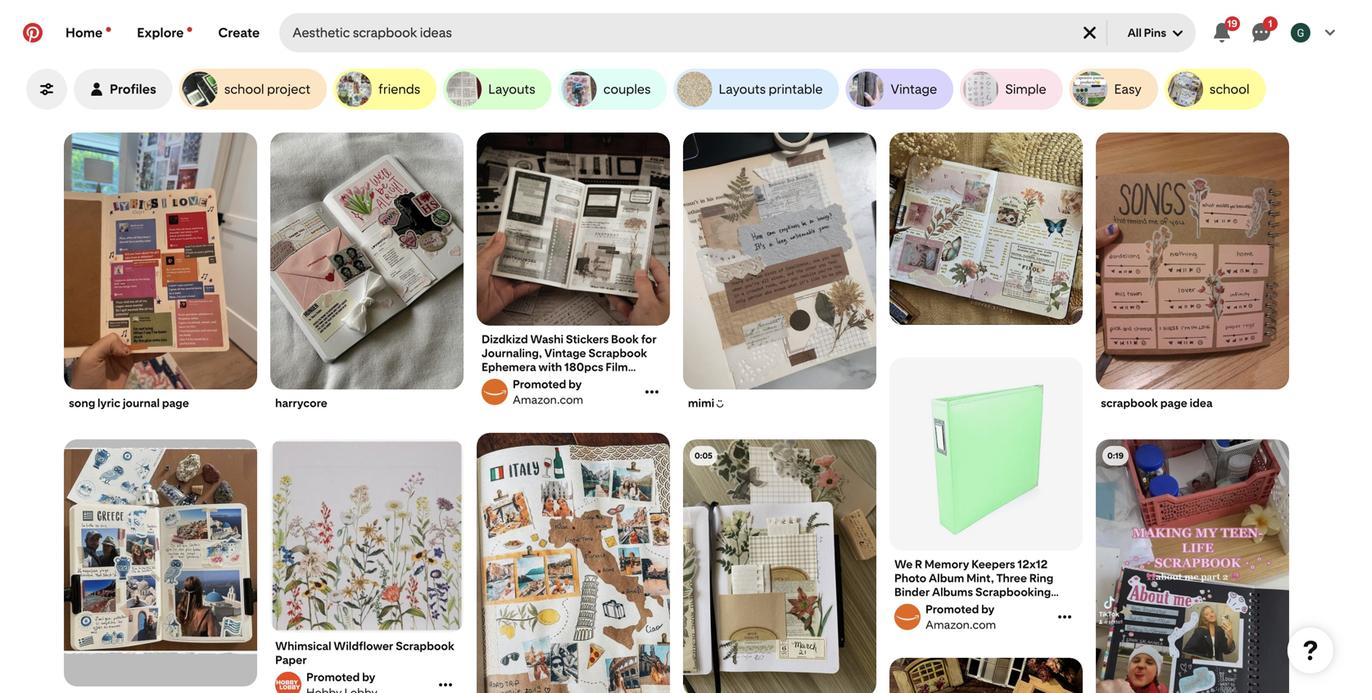 Task type: locate. For each thing, give the bounding box(es) containing it.
notifications image right home
[[106, 27, 111, 32]]

1 notifications image from the left
[[106, 27, 111, 32]]

whimsical wildflower scrapbook paper link
[[275, 640, 459, 668]]

layouts inside layouts link
[[488, 82, 535, 97]]

home link
[[52, 13, 124, 52]]

this contains an image of: song lyric journal page image
[[64, 133, 257, 391]]

amazon.com
[[513, 393, 583, 407], [926, 619, 996, 632]]

page
[[162, 397, 189, 410], [1161, 397, 1188, 410]]

profiles link
[[74, 69, 173, 110]]

0 horizontal spatial amazon.com link
[[479, 378, 641, 407]]

0 vertical spatial amazon.com
[[513, 393, 583, 407]]

school for school
[[1210, 82, 1250, 97]]

1 horizontal spatial amazon.com
[[926, 619, 996, 632]]

page right journal
[[162, 397, 189, 410]]

school project
[[224, 82, 310, 97]]

◡̈
[[717, 397, 724, 410]]

page left idea
[[1161, 397, 1188, 410]]

layouts printable link
[[674, 69, 839, 110]]

0 horizontal spatial amazon.com
[[513, 393, 583, 407]]

2 school from the left
[[1210, 82, 1250, 97]]

amazon.com link
[[479, 378, 641, 407], [892, 603, 1054, 632]]

notifications image inside home link
[[106, 27, 111, 32]]

2 notifications image from the left
[[187, 27, 192, 32]]

0 horizontal spatial school
[[224, 82, 264, 97]]

this contains an image of: scrapbook page idea image
[[1096, 133, 1289, 391]]

2024 vision board, journalling, scrapbooking, aesthetic, vintage theme, flowers, vintage journalling, journal ideas image
[[683, 440, 877, 694]]

layouts printable
[[719, 82, 823, 97]]

layouts for layouts printable
[[719, 82, 766, 97]]

easy
[[1115, 82, 1142, 97]]

scrapbook ideas tiktok summer ideas scrapbook teen life scrapbook teenlife memories plxto1 diy tiktok image
[[1096, 440, 1289, 694]]

layouts inside layouts printable link
[[719, 82, 766, 97]]

list
[[57, 133, 1296, 694]]

prices may vary. 1. what you get - this ephemera sticker book comes with a nice variety of pre-cut vintage film stickers (20 pages about 180pcs) and some full sheets of scrapbook stickers (20 pages) with different designs (paper size: 4.1'' × 5.7''). 2. material - these vintage journaling stickers are made of washi paper with flat finish and translucent texture. they are thin. if needed, they can be written on. they hold their stick well but are very easy to peel and re-stick without leaving any image
[[477, 133, 670, 326]]

explore
[[137, 25, 184, 41]]

1 horizontal spatial page
[[1161, 397, 1188, 410]]

easy link
[[1070, 69, 1158, 110]]

layouts link
[[443, 69, 552, 110]]

whimsical
[[275, 640, 331, 654]]

1 layouts from the left
[[488, 82, 535, 97]]

lyric
[[97, 397, 120, 410]]

1 school from the left
[[224, 82, 264, 97]]

school down 19 button on the top right of the page
[[1210, 82, 1250, 97]]

scrapbook
[[1101, 397, 1158, 410]]

1 horizontal spatial notifications image
[[187, 27, 192, 32]]

wildflower
[[334, 640, 393, 654]]

notifications image
[[106, 27, 111, 32], [187, 27, 192, 32]]

0 horizontal spatial page
[[162, 397, 189, 410]]

school
[[224, 82, 264, 97], [1210, 82, 1250, 97]]

notifications image inside the explore link
[[187, 27, 192, 32]]

scrapbook
[[396, 640, 455, 654]]

whimsical wildflower scrapbook paper
[[275, 640, 455, 668]]

0 horizontal spatial layouts
[[488, 82, 535, 97]]

harrycore
[[275, 397, 327, 410]]

paper
[[275, 654, 307, 668]]

school left 'project'
[[224, 82, 264, 97]]

person image
[[90, 83, 103, 96]]

notifications image right 'explore'
[[187, 27, 192, 32]]

idea
[[1190, 397, 1213, 410]]

0 horizontal spatial notifications image
[[106, 27, 111, 32]]

1
[[1269, 17, 1273, 29]]

1 vertical spatial amazon.com
[[926, 619, 996, 632]]

mimi
[[688, 397, 715, 410]]

1 vertical spatial amazon.com link
[[892, 603, 1054, 632]]

1 horizontal spatial layouts
[[719, 82, 766, 97]]

2 layouts from the left
[[719, 82, 766, 97]]

vintage
[[891, 82, 937, 97]]

this contains: aesthetic & creative travel journal ideas for all image
[[64, 440, 257, 688]]

friends link
[[333, 69, 437, 110]]

19
[[1228, 17, 1238, 29]]

1 horizontal spatial school
[[1210, 82, 1250, 97]]

layouts
[[488, 82, 535, 97], [719, 82, 766, 97]]

song lyric journal page link
[[69, 397, 252, 410]]



Task type: describe. For each thing, give the bounding box(es) containing it.
this contains: we r memory keepers 12x12 photo album mint, three ring binder albums scrapbooking supplies photo album scrapbook photo album book family photo album photo album with inserts wedding page protectors image
[[890, 358, 1083, 551]]

faster shipping. better service image
[[890, 659, 1083, 694]]

simple link
[[960, 69, 1063, 110]]

this contains: creative travel journal ideas for all image
[[477, 433, 670, 694]]

mimi ◡̈
[[688, 397, 724, 410]]

song lyric journal page
[[69, 397, 189, 410]]

greg robinson image
[[1291, 23, 1311, 43]]

dimensions: 12" x 12" material: paper color: white, green, orange & purple pattern: floral care & safety: acid & lignin free quantity: 1 embellish your scrapbooking and paper crafts with whimsical wildflower scrapbook paper. this high-quality paper features a whimsical display of wildflowers with tall, narrow stems and richly colored petals. design your own cards, personalize a family photo album, and more with a few sheets of this versatile scrapbook paper. image
[[270, 440, 464, 633]]

filter image
[[40, 83, 53, 96]]

scrapbook page idea
[[1101, 397, 1213, 410]]

couples
[[603, 82, 651, 97]]

all pins
[[1128, 26, 1167, 40]]

vintage link
[[846, 69, 954, 110]]

school link
[[1165, 69, 1266, 110]]

home
[[66, 25, 103, 41]]

this contains an image of: harrycore image
[[270, 133, 464, 391]]

layouts for layouts
[[488, 82, 535, 97]]

pins
[[1144, 26, 1167, 40]]

journal
[[123, 397, 160, 410]]

school project link
[[179, 69, 327, 110]]

create
[[218, 25, 260, 41]]

all pins button
[[1115, 13, 1196, 52]]

harrycore link
[[275, 397, 459, 410]]

scrapbook page idea link
[[1101, 397, 1285, 410]]

this contains an image of: image
[[890, 133, 1083, 326]]

dropdown image
[[1173, 29, 1183, 39]]

song
[[69, 397, 95, 410]]

explore link
[[124, 13, 205, 52]]

project
[[267, 82, 310, 97]]

notifications image for home
[[106, 27, 111, 32]]

school for school project
[[224, 82, 264, 97]]

couples link
[[558, 69, 667, 110]]

0 vertical spatial amazon.com link
[[479, 378, 641, 407]]

printable
[[769, 82, 823, 97]]

list containing amazon.com
[[57, 133, 1296, 694]]

19 button
[[1203, 13, 1242, 52]]

friends
[[378, 82, 420, 97]]

this contains an image of: mimi ◡̈ image
[[683, 133, 877, 391]]

create link
[[205, 13, 273, 52]]

notifications image for explore
[[187, 27, 192, 32]]

1 button
[[1242, 13, 1281, 52]]

all
[[1128, 26, 1142, 40]]

mimi ◡̈ link
[[688, 397, 872, 410]]

profiles
[[110, 82, 156, 97]]

1 horizontal spatial amazon.com link
[[892, 603, 1054, 632]]

Search text field
[[293, 13, 1067, 52]]

simple
[[1005, 82, 1047, 97]]

1 page from the left
[[162, 397, 189, 410]]

2 page from the left
[[1161, 397, 1188, 410]]



Task type: vqa. For each thing, say whether or not it's contained in the screenshot.
second school from left
yes



